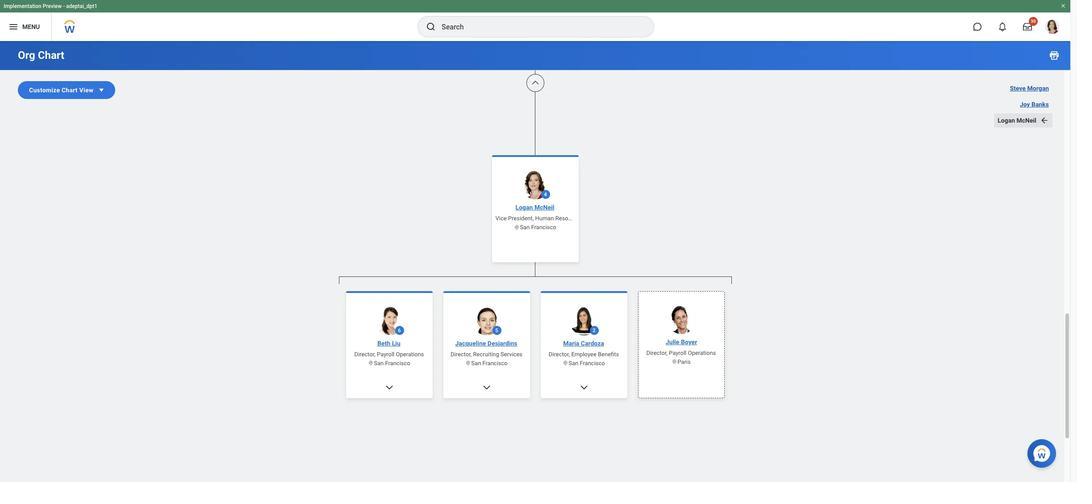 Task type: describe. For each thing, give the bounding box(es) containing it.
beth liu
[[377, 340, 400, 347]]

1 vertical spatial mcneil
[[534, 204, 554, 211]]

logan mcneil button
[[994, 113, 1052, 128]]

jacqueline
[[455, 340, 486, 347]]

julie boyer
[[666, 339, 697, 346]]

customize chart view
[[29, 87, 93, 94]]

implementation
[[4, 3, 41, 9]]

francisco for mcneil
[[531, 224, 556, 231]]

close environment banner image
[[1061, 3, 1066, 8]]

menu banner
[[0, 0, 1070, 41]]

julie
[[666, 339, 679, 346]]

location image for beth
[[368, 361, 374, 367]]

adeptai_dpt1
[[66, 3, 97, 9]]

francisco for liu
[[385, 360, 410, 367]]

san francisco for liu
[[374, 360, 410, 367]]

san francisco for mcneil
[[520, 224, 556, 231]]

director, employee benefits
[[549, 351, 619, 358]]

president,
[[508, 215, 534, 222]]

chart for customize
[[62, 87, 78, 94]]

logan inside button
[[998, 117, 1015, 124]]

notifications large image
[[998, 22, 1007, 31]]

san for maria
[[569, 360, 578, 367]]

arrow left image
[[1040, 116, 1049, 125]]

joy banks
[[1020, 101, 1049, 108]]

maria cardoza link
[[560, 339, 608, 348]]

banks
[[1032, 101, 1049, 108]]

beth
[[377, 340, 390, 347]]

director, payroll operations for julie
[[646, 350, 716, 357]]

profile logan mcneil image
[[1045, 20, 1060, 36]]

director, for beth liu
[[354, 351, 375, 358]]

preview
[[43, 3, 62, 9]]

jacqueline desjardins link
[[452, 339, 521, 348]]

morgan
[[1027, 85, 1049, 92]]

menu button
[[0, 13, 51, 41]]

desjardins
[[488, 340, 517, 347]]

liu
[[392, 340, 400, 347]]

location image for jacqueline desjardins
[[465, 361, 471, 367]]

0 horizontal spatial logan
[[516, 204, 533, 211]]

30 button
[[1018, 17, 1038, 37]]

paris
[[678, 359, 691, 365]]

maria cardoza
[[563, 340, 604, 347]]

menu
[[22, 23, 40, 30]]

san francisco for desjardins
[[471, 360, 508, 367]]

30
[[1031, 19, 1036, 24]]

2
[[593, 328, 596, 334]]

justify image
[[8, 21, 19, 32]]

logan mcneil, logan mcneil, 4 direct reports element
[[339, 284, 732, 483]]

payroll for beth
[[377, 351, 394, 358]]

director, payroll operations for beth
[[354, 351, 424, 358]]

implementation preview -   adeptai_dpt1
[[4, 3, 97, 9]]

recruiting
[[473, 351, 499, 358]]

beth liu link
[[374, 339, 404, 348]]

vice president, human resources
[[495, 215, 583, 222]]

operations for liu
[[396, 351, 424, 358]]

caret down image
[[97, 86, 106, 95]]

org chart
[[18, 49, 64, 62]]

cardoza
[[581, 340, 604, 347]]

view
[[79, 87, 93, 94]]



Task type: locate. For each thing, give the bounding box(es) containing it.
director, recruiting services
[[451, 351, 522, 358]]

0 horizontal spatial payroll
[[377, 351, 394, 358]]

logan mcneil inside button
[[998, 117, 1036, 124]]

-
[[63, 3, 65, 9]]

logan mcneil down the joy
[[998, 117, 1036, 124]]

logan up president,
[[516, 204, 533, 211]]

san for beth
[[374, 360, 384, 367]]

location image down julie
[[672, 359, 678, 365]]

1 vertical spatial logan
[[516, 204, 533, 211]]

chevron down image
[[579, 383, 588, 392]]

1 chevron down image from the left
[[385, 383, 394, 392]]

san francisco down director, recruiting services
[[471, 360, 508, 367]]

chevron down image
[[385, 383, 394, 392], [482, 383, 491, 392]]

location image
[[465, 361, 471, 367], [563, 361, 569, 367]]

2 location image from the left
[[563, 361, 569, 367]]

payroll up paris
[[669, 350, 686, 357]]

6
[[398, 328, 401, 334]]

0 vertical spatial logan mcneil
[[998, 117, 1036, 124]]

director, payroll operations
[[646, 350, 716, 357], [354, 351, 424, 358]]

1 horizontal spatial mcneil
[[1017, 117, 1036, 124]]

chart inside "customize chart view" button
[[62, 87, 78, 94]]

0 horizontal spatial mcneil
[[534, 204, 554, 211]]

san francisco down employee
[[569, 360, 605, 367]]

director, down julie
[[646, 350, 667, 357]]

0 vertical spatial chart
[[38, 49, 64, 62]]

san
[[520, 224, 530, 231], [374, 360, 384, 367], [471, 360, 481, 367], [569, 360, 578, 367]]

location image
[[514, 225, 520, 230], [672, 359, 678, 365], [368, 361, 374, 367]]

francisco for desjardins
[[482, 360, 508, 367]]

joy
[[1020, 101, 1030, 108]]

chevron up image
[[531, 79, 540, 88]]

1 horizontal spatial location image
[[514, 225, 520, 230]]

san francisco
[[520, 224, 556, 231], [374, 360, 410, 367], [471, 360, 508, 367], [569, 360, 605, 367]]

employee
[[571, 351, 596, 358]]

san francisco down vice president, human resources
[[520, 224, 556, 231]]

location image down 'director, employee benefits' at the bottom of the page
[[563, 361, 569, 367]]

logan mcneil
[[998, 117, 1036, 124], [516, 204, 554, 211]]

customize
[[29, 87, 60, 94]]

0 horizontal spatial logan mcneil
[[516, 204, 554, 211]]

francisco down director, recruiting services
[[482, 360, 508, 367]]

san down 'director, employee benefits' at the bottom of the page
[[569, 360, 578, 367]]

director, for jacqueline desjardins
[[451, 351, 472, 358]]

francisco
[[531, 224, 556, 231], [385, 360, 410, 367], [482, 360, 508, 367], [580, 360, 605, 367]]

0 horizontal spatial chevron down image
[[385, 383, 394, 392]]

director, down beth liu link
[[354, 351, 375, 358]]

logan
[[998, 117, 1015, 124], [516, 204, 533, 211]]

customize chart view button
[[18, 81, 115, 99]]

san francisco down beth liu
[[374, 360, 410, 367]]

human
[[535, 215, 554, 222]]

benefits
[[598, 351, 619, 358]]

1 horizontal spatial chevron down image
[[482, 383, 491, 392]]

director, down the 'jacqueline'
[[451, 351, 472, 358]]

payroll down "beth"
[[377, 351, 394, 358]]

chart left view
[[62, 87, 78, 94]]

0 horizontal spatial location image
[[368, 361, 374, 367]]

mcneil down the joy
[[1017, 117, 1036, 124]]

inbox large image
[[1023, 22, 1032, 31]]

resources
[[555, 215, 583, 222]]

search image
[[426, 21, 436, 32]]

san francisco for cardoza
[[569, 360, 605, 367]]

print org chart image
[[1049, 50, 1060, 61]]

0 horizontal spatial operations
[[396, 351, 424, 358]]

director,
[[646, 350, 667, 357], [354, 351, 375, 358], [451, 351, 472, 358], [549, 351, 570, 358]]

director, for julie boyer
[[646, 350, 667, 357]]

operations for boyer
[[688, 350, 716, 357]]

vice
[[495, 215, 507, 222]]

jacqueline desjardins
[[455, 340, 517, 347]]

chevron down image for jacqueline
[[482, 383, 491, 392]]

0 horizontal spatial location image
[[465, 361, 471, 367]]

location image for logan
[[514, 225, 520, 230]]

payroll
[[669, 350, 686, 357], [377, 351, 394, 358]]

san for jacqueline
[[471, 360, 481, 367]]

5
[[495, 328, 498, 334]]

logan mcneil up vice president, human resources
[[516, 204, 554, 211]]

julie boyer link
[[662, 338, 701, 347]]

joy banks button
[[1016, 97, 1052, 112]]

san down "beth"
[[374, 360, 384, 367]]

Search Workday  search field
[[442, 17, 635, 37]]

4
[[544, 191, 547, 198]]

org chart main content
[[0, 0, 1070, 483]]

chart
[[38, 49, 64, 62], [62, 87, 78, 94]]

location image down president,
[[514, 225, 520, 230]]

san for logan
[[520, 224, 530, 231]]

mcneil inside button
[[1017, 117, 1036, 124]]

1 horizontal spatial payroll
[[669, 350, 686, 357]]

location image down the 'jacqueline'
[[465, 361, 471, 367]]

0 horizontal spatial director, payroll operations
[[354, 351, 424, 358]]

logan down steve
[[998, 117, 1015, 124]]

director, down maria
[[549, 351, 570, 358]]

director, payroll operations up paris
[[646, 350, 716, 357]]

org
[[18, 49, 35, 62]]

steve morgan button
[[1006, 81, 1052, 96]]

1 horizontal spatial location image
[[563, 361, 569, 367]]

location image for maria cardoza
[[563, 361, 569, 367]]

francisco down liu
[[385, 360, 410, 367]]

operations down liu
[[396, 351, 424, 358]]

location image for julie
[[672, 359, 678, 365]]

san down president,
[[520, 224, 530, 231]]

chevron down image down director, recruiting services
[[482, 383, 491, 392]]

services
[[501, 351, 522, 358]]

2 horizontal spatial location image
[[672, 359, 678, 365]]

francisco down employee
[[580, 360, 605, 367]]

location image down beth liu link
[[368, 361, 374, 367]]

maria
[[563, 340, 579, 347]]

1 horizontal spatial logan
[[998, 117, 1015, 124]]

payroll for julie
[[669, 350, 686, 357]]

chevron down image down beth liu
[[385, 383, 394, 392]]

1 horizontal spatial director, payroll operations
[[646, 350, 716, 357]]

steve
[[1010, 85, 1026, 92]]

1 horizontal spatial logan mcneil
[[998, 117, 1036, 124]]

1 vertical spatial logan mcneil
[[516, 204, 554, 211]]

mcneil up human at the top of page
[[534, 204, 554, 211]]

chevron down image for beth
[[385, 383, 394, 392]]

1 location image from the left
[[465, 361, 471, 367]]

operations down boyer
[[688, 350, 716, 357]]

mcneil
[[1017, 117, 1036, 124], [534, 204, 554, 211]]

0 vertical spatial logan
[[998, 117, 1015, 124]]

director, for maria cardoza
[[549, 351, 570, 358]]

logan mcneil link
[[512, 203, 558, 212]]

1 vertical spatial chart
[[62, 87, 78, 94]]

boyer
[[681, 339, 697, 346]]

director, payroll operations down beth liu link
[[354, 351, 424, 358]]

0 vertical spatial mcneil
[[1017, 117, 1036, 124]]

operations
[[688, 350, 716, 357], [396, 351, 424, 358]]

francisco down human at the top of page
[[531, 224, 556, 231]]

1 horizontal spatial operations
[[688, 350, 716, 357]]

chart right org
[[38, 49, 64, 62]]

chart for org
[[38, 49, 64, 62]]

san down recruiting
[[471, 360, 481, 367]]

steve morgan
[[1010, 85, 1049, 92]]

francisco for cardoza
[[580, 360, 605, 367]]

2 chevron down image from the left
[[482, 383, 491, 392]]



Task type: vqa. For each thing, say whether or not it's contained in the screenshot.
the bottommost location icon
yes



